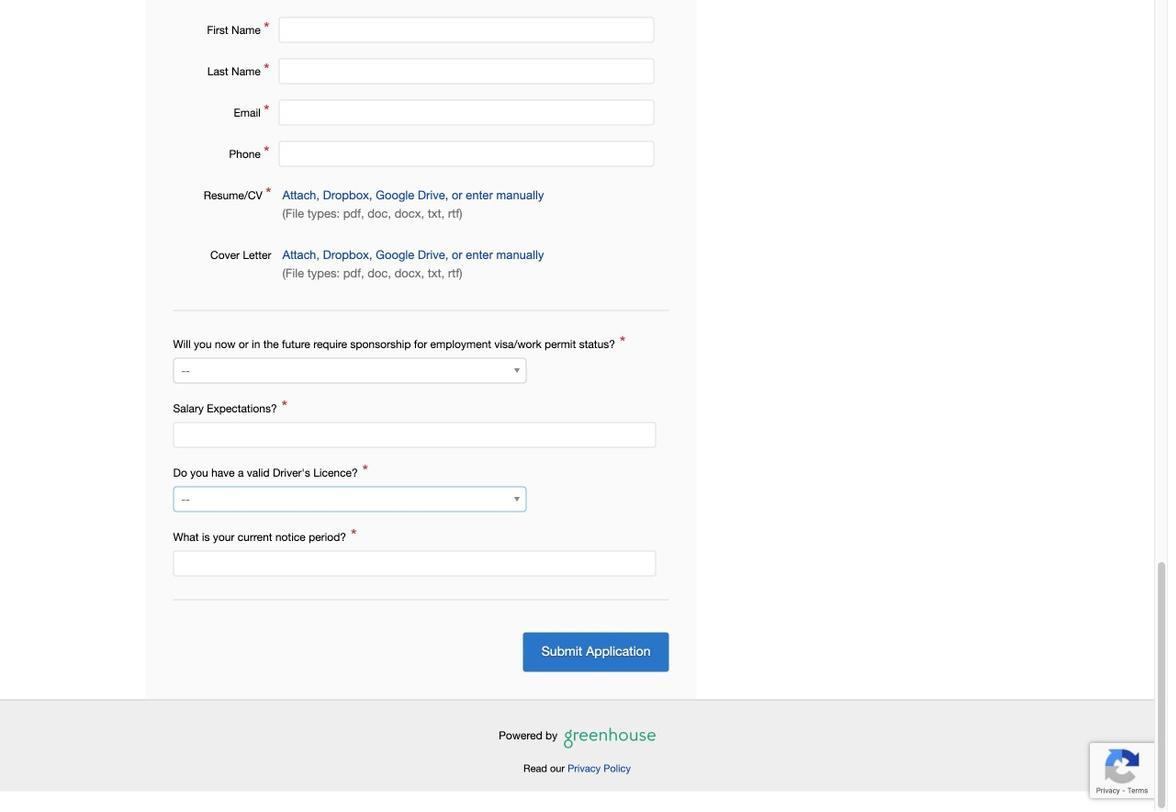 Task type: describe. For each thing, give the bounding box(es) containing it.
greenhouse logo image
[[564, 724, 656, 752]]



Task type: vqa. For each thing, say whether or not it's contained in the screenshot.
text field
yes



Task type: locate. For each thing, give the bounding box(es) containing it.
None text field
[[279, 58, 655, 84], [279, 100, 655, 125], [279, 141, 655, 167], [279, 58, 655, 84], [279, 100, 655, 125], [279, 141, 655, 167]]

None button
[[523, 632, 669, 672]]

None text field
[[279, 17, 655, 43], [173, 422, 656, 448], [173, 551, 656, 576], [279, 17, 655, 43], [173, 422, 656, 448], [173, 551, 656, 576]]



